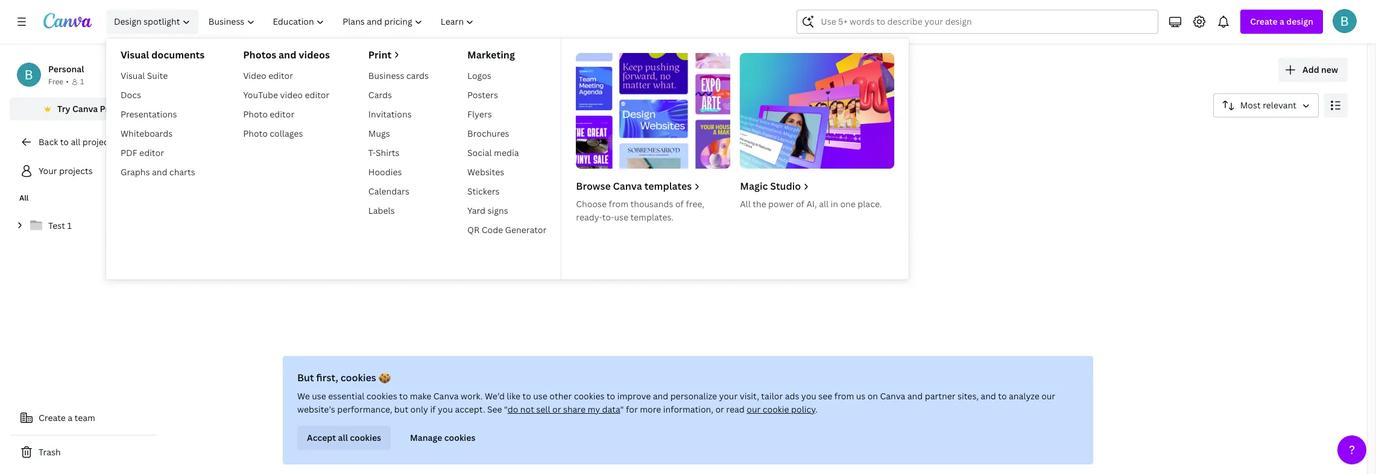 Task type: locate. For each thing, give the bounding box(es) containing it.
information,
[[663, 404, 713, 415]]

projects left pdf on the left of the page
[[82, 136, 116, 148]]

and down pdf editor link
[[152, 166, 167, 178]]

we'd
[[485, 391, 505, 402]]

whiteboards
[[121, 128, 173, 139]]

you right if
[[438, 404, 453, 415]]

0 vertical spatial our
[[1041, 391, 1055, 402]]

0 vertical spatial test
[[609, 200, 626, 211]]

design
[[114, 16, 142, 27]]

we use essential cookies to make canva work. we'd like to use other cookies to improve and personalize your visit, tailor ads you see from us on canva and partner sites, and to analyze our website's performance, but only if you accept. see "
[[297, 391, 1055, 415]]

your down back
[[39, 165, 57, 177]]

1 horizontal spatial 1
[[80, 77, 84, 87]]

create left team
[[39, 412, 66, 424]]

or right sell
[[552, 404, 561, 415]]

0 vertical spatial create
[[1250, 16, 1278, 27]]

editor inside photo editor link
[[270, 109, 294, 120]]

all inside design spotlight menu
[[740, 198, 751, 210]]

visual for visual documents
[[121, 48, 149, 62]]

manage
[[410, 432, 442, 444]]

or left read
[[715, 404, 724, 415]]

magic
[[740, 180, 768, 193]]

flyers
[[467, 109, 492, 120]]

test inside test 1 link
[[48, 220, 65, 232]]

2 horizontal spatial use
[[614, 212, 628, 223]]

visual documents
[[121, 48, 204, 62]]

1 right •
[[80, 77, 84, 87]]

1 horizontal spatial or
[[715, 404, 724, 415]]

logos link
[[463, 66, 551, 86]]

to
[[60, 136, 69, 148], [399, 391, 408, 402], [523, 391, 531, 402], [607, 391, 615, 402], [998, 391, 1007, 402]]

suite
[[147, 70, 168, 81]]

analyze
[[1009, 391, 1039, 402]]

sell
[[536, 404, 550, 415]]

canva inside button
[[72, 103, 98, 115]]

create
[[1250, 16, 1278, 27], [39, 412, 66, 424]]

1 vertical spatial from
[[834, 391, 854, 402]]

to-
[[602, 212, 614, 223]]

to up but
[[399, 391, 408, 402]]

1 horizontal spatial test
[[609, 200, 626, 211]]

1 visual from the top
[[121, 48, 149, 62]]

you up policy
[[801, 391, 816, 402]]

to up data
[[607, 391, 615, 402]]

1 horizontal spatial a
[[1280, 16, 1284, 27]]

manage cookies
[[410, 432, 475, 444]]

and right sites,
[[981, 391, 996, 402]]

design spotlight button
[[106, 10, 199, 34]]

photo down photo editor on the top left of the page
[[243, 128, 268, 139]]

and up do not sell or share my data " for more information, or read our cookie policy .
[[653, 391, 668, 402]]

youtube video editor
[[243, 89, 329, 101]]

templates
[[644, 180, 692, 193]]

relevant
[[1263, 99, 1296, 111]]

free
[[48, 77, 63, 87]]

2 visual from the top
[[121, 70, 145, 81]]

1
[[80, 77, 84, 87], [628, 200, 633, 211], [67, 220, 72, 232]]

media
[[494, 147, 519, 159]]

add
[[1303, 64, 1319, 75]]

do
[[508, 404, 518, 415]]

0 horizontal spatial your
[[39, 165, 57, 177]]

generator
[[505, 224, 547, 236]]

2 vertical spatial 1
[[67, 220, 72, 232]]

1 horizontal spatial all
[[338, 432, 348, 444]]

editor up the youtube video editor
[[268, 70, 293, 81]]

1 vertical spatial you
[[438, 404, 453, 415]]

t-shirts link
[[364, 144, 434, 163]]

make
[[410, 391, 431, 402]]

print
[[368, 48, 391, 62]]

0 horizontal spatial "
[[504, 404, 508, 415]]

0 horizontal spatial from
[[609, 198, 628, 210]]

1 vertical spatial create
[[39, 412, 66, 424]]

1 horizontal spatial all
[[171, 133, 182, 144]]

of left ai,
[[796, 198, 804, 210]]

all inside button
[[338, 432, 348, 444]]

a left team
[[68, 412, 72, 424]]

2 horizontal spatial 1
[[628, 200, 633, 211]]

policy
[[791, 404, 815, 415]]

2 of from the left
[[796, 198, 804, 210]]

1 " from the left
[[504, 404, 508, 415]]

1 for test 1
[[67, 220, 72, 232]]

1 horizontal spatial create
[[1250, 16, 1278, 27]]

1 vertical spatial projects
[[82, 136, 116, 148]]

1 vertical spatial all
[[819, 198, 829, 210]]

test for test 1 0 items
[[609, 200, 626, 211]]

your up docs link
[[166, 57, 211, 83]]

test 1 link
[[10, 213, 157, 239]]

0 vertical spatial you
[[801, 391, 816, 402]]

test inside test 1 0 items
[[609, 200, 626, 211]]

1 vertical spatial your projects
[[39, 165, 93, 177]]

cookies down performance,
[[350, 432, 381, 444]]

of for browse canva templates
[[675, 198, 684, 210]]

a for team
[[68, 412, 72, 424]]

1 horizontal spatial "
[[620, 404, 624, 415]]

0 horizontal spatial use
[[312, 391, 326, 402]]

0 horizontal spatial you
[[438, 404, 453, 415]]

of for magic studio
[[796, 198, 804, 210]]

use
[[614, 212, 628, 223], [312, 391, 326, 402], [533, 391, 547, 402]]

all right back
[[71, 136, 80, 148]]

video editor link
[[238, 66, 335, 86]]

back
[[39, 136, 58, 148]]

editor for photo editor
[[270, 109, 294, 120]]

1 vertical spatial visual
[[121, 70, 145, 81]]

top level navigation element
[[104, 10, 909, 280]]

0 horizontal spatial a
[[68, 412, 72, 424]]

create inside dropdown button
[[1250, 16, 1278, 27]]

design spotlight
[[114, 16, 180, 27]]

all button
[[166, 127, 187, 150]]

2 horizontal spatial all
[[740, 198, 751, 210]]

0 vertical spatial photo
[[243, 109, 268, 120]]

1 vertical spatial a
[[68, 412, 72, 424]]

0 horizontal spatial test
[[48, 220, 65, 232]]

video editor
[[243, 70, 293, 81]]

test 1 0 items
[[609, 200, 635, 223]]

only
[[410, 404, 428, 415]]

projects up youtube
[[215, 57, 295, 83]]

0 vertical spatial your
[[166, 57, 211, 83]]

from left us
[[834, 391, 854, 402]]

a inside 'button'
[[68, 412, 72, 424]]

of inside choose from thousands of free, ready-to-use templates.
[[675, 198, 684, 210]]

1 vertical spatial 1
[[628, 200, 633, 211]]

your projects up youtube
[[166, 57, 295, 83]]

do not sell or share my data " for more information, or read our cookie policy .
[[508, 404, 818, 415]]

to right back
[[60, 136, 69, 148]]

we
[[297, 391, 310, 402]]

" left the for
[[620, 404, 624, 415]]

canva right try at the left of page
[[72, 103, 98, 115]]

a inside dropdown button
[[1280, 16, 1284, 27]]

canva right on
[[880, 391, 905, 402]]

team
[[74, 412, 95, 424]]

and up video editor link
[[279, 48, 296, 62]]

but
[[297, 371, 314, 385]]

all inside design spotlight menu
[[819, 198, 829, 210]]

photo collages link
[[238, 124, 335, 144]]

templates.
[[630, 212, 674, 223]]

spotlight
[[144, 16, 180, 27]]

and inside "link"
[[152, 166, 167, 178]]

0 vertical spatial from
[[609, 198, 628, 210]]

your projects down back to all projects
[[39, 165, 93, 177]]

0 horizontal spatial all
[[19, 193, 29, 203]]

editor inside video editor link
[[268, 70, 293, 81]]

1 horizontal spatial from
[[834, 391, 854, 402]]

graphs
[[121, 166, 150, 178]]

create left design
[[1250, 16, 1278, 27]]

all the power of ai, all in one place.
[[740, 198, 882, 210]]

all left the in
[[819, 198, 829, 210]]

brad klo image
[[1333, 9, 1357, 33]]

in
[[831, 198, 838, 210]]

photo collages
[[243, 128, 303, 139]]

our down "visit,"
[[747, 404, 761, 415]]

1 vertical spatial test
[[48, 220, 65, 232]]

visual inside "visual suite" link
[[121, 70, 145, 81]]

editor right video
[[305, 89, 329, 101]]

1 horizontal spatial your
[[166, 57, 211, 83]]

a left design
[[1280, 16, 1284, 27]]

marketing
[[467, 48, 515, 62]]

stickers
[[467, 186, 500, 197]]

2 photo from the top
[[243, 128, 268, 139]]

essential
[[328, 391, 364, 402]]

all inside button
[[171, 133, 182, 144]]

0 vertical spatial all
[[71, 136, 80, 148]]

visual up visual suite
[[121, 48, 149, 62]]

presentations link
[[116, 105, 209, 124]]

canva up test 1 0 items
[[613, 180, 642, 193]]

posters
[[467, 89, 498, 101]]

editor down youtube video editor link
[[270, 109, 294, 120]]

photo down youtube
[[243, 109, 268, 120]]

signs
[[488, 205, 508, 216]]

calendars link
[[364, 182, 434, 201]]

pdf editor
[[121, 147, 164, 159]]

0 vertical spatial your projects
[[166, 57, 295, 83]]

1 up items
[[628, 200, 633, 211]]

trash
[[39, 447, 61, 458]]

0 horizontal spatial create
[[39, 412, 66, 424]]

all right accept
[[338, 432, 348, 444]]

0 horizontal spatial your projects
[[39, 165, 93, 177]]

0 horizontal spatial all
[[71, 136, 80, 148]]

2 " from the left
[[620, 404, 624, 415]]

editor inside pdf editor link
[[139, 147, 164, 159]]

" right see
[[504, 404, 508, 415]]

create inside 'button'
[[39, 412, 66, 424]]

1 for test 1 0 items
[[628, 200, 633, 211]]

0 horizontal spatial 1
[[67, 220, 72, 232]]

website's
[[297, 404, 335, 415]]

our right analyze at the bottom right of the page
[[1041, 391, 1055, 402]]

create a team button
[[10, 406, 157, 431]]

2 horizontal spatial all
[[819, 198, 829, 210]]

manage cookies button
[[400, 426, 485, 450]]

from up 0
[[609, 198, 628, 210]]

0 horizontal spatial or
[[552, 404, 561, 415]]

0 vertical spatial 1
[[80, 77, 84, 87]]

1 horizontal spatial our
[[1041, 391, 1055, 402]]

visual suite
[[121, 70, 168, 81]]

videos
[[390, 133, 418, 144]]

create a team
[[39, 412, 95, 424]]

1 down your projects link
[[67, 220, 72, 232]]

hoodies link
[[364, 163, 434, 182]]

visual for visual suite
[[121, 70, 145, 81]]

your projects inside your projects link
[[39, 165, 93, 177]]

cookies
[[340, 371, 376, 385], [366, 391, 397, 402], [574, 391, 605, 402], [350, 432, 381, 444], [444, 432, 475, 444]]

create for create a design
[[1250, 16, 1278, 27]]

projects down back to all projects
[[59, 165, 93, 177]]

1 photo from the top
[[243, 109, 268, 120]]

1 vertical spatial photo
[[243, 128, 268, 139]]

1 vertical spatial our
[[747, 404, 761, 415]]

2 vertical spatial all
[[338, 432, 348, 444]]

choose
[[576, 198, 607, 210]]

of left free,
[[675, 198, 684, 210]]

create for create a team
[[39, 412, 66, 424]]

editor down 'whiteboards'
[[139, 147, 164, 159]]

share
[[563, 404, 586, 415]]

on
[[868, 391, 878, 402]]

0 vertical spatial visual
[[121, 48, 149, 62]]

improve
[[617, 391, 651, 402]]

1 inside test 1 0 items
[[628, 200, 633, 211]]

0 horizontal spatial of
[[675, 198, 684, 210]]

design spotlight menu
[[106, 39, 909, 280]]

1 of from the left
[[675, 198, 684, 210]]

visual up docs
[[121, 70, 145, 81]]

None search field
[[797, 10, 1159, 34]]

t-shirts
[[368, 147, 400, 159]]

cookies up essential
[[340, 371, 376, 385]]

your projects link
[[10, 159, 157, 183]]

yard signs
[[467, 205, 508, 216]]

1 horizontal spatial of
[[796, 198, 804, 210]]

tailor
[[761, 391, 783, 402]]

cookies up the my
[[574, 391, 605, 402]]

0 vertical spatial a
[[1280, 16, 1284, 27]]



Task type: describe. For each thing, give the bounding box(es) containing it.
social media link
[[463, 144, 551, 163]]

the
[[753, 198, 766, 210]]

visual suite link
[[116, 66, 209, 86]]

our cookie policy link
[[747, 404, 815, 415]]

from inside choose from thousands of free, ready-to-use templates.
[[609, 198, 628, 210]]

business
[[368, 70, 404, 81]]

1 or from the left
[[552, 404, 561, 415]]

test 1
[[48, 220, 72, 232]]

editor inside youtube video editor link
[[305, 89, 329, 101]]

our inside we use essential cookies to make canva work. we'd like to use other cookies to improve and personalize your visit, tailor ads you see from us on canva and partner sites, and to analyze our website's performance, but only if you accept. see "
[[1041, 391, 1055, 402]]

but first, cookies 🍪 dialog
[[283, 356, 1093, 465]]

Sort by button
[[1213, 93, 1319, 118]]

trash link
[[10, 441, 157, 465]]

photo for photo collages
[[243, 128, 268, 139]]

create a design
[[1250, 16, 1313, 27]]

browse
[[576, 180, 611, 193]]

new
[[1321, 64, 1338, 75]]

docs link
[[116, 86, 209, 105]]

logos
[[467, 70, 491, 81]]

add new button
[[1278, 58, 1348, 82]]

canva up if
[[433, 391, 459, 402]]

read
[[726, 404, 745, 415]]

other
[[550, 391, 572, 402]]

1 horizontal spatial your projects
[[166, 57, 295, 83]]

personalize
[[670, 391, 717, 402]]

2 or from the left
[[715, 404, 724, 415]]

labels
[[368, 205, 395, 216]]

qr code generator
[[467, 224, 547, 236]]

accept.
[[455, 404, 485, 415]]

all for all the power of ai, all in one place.
[[740, 198, 751, 210]]

accept all cookies button
[[297, 426, 391, 450]]

thousands
[[630, 198, 673, 210]]

first,
[[316, 371, 338, 385]]

•
[[66, 77, 69, 87]]

test for test 1
[[48, 220, 65, 232]]

pdf editor link
[[116, 144, 209, 163]]

photos and videos
[[243, 48, 330, 62]]

cards
[[368, 89, 392, 101]]

power
[[768, 198, 794, 210]]

qr
[[467, 224, 480, 236]]

.
[[815, 404, 818, 415]]

photo editor
[[243, 109, 294, 120]]

accept all cookies
[[307, 432, 381, 444]]

free •
[[48, 77, 69, 87]]

studio
[[770, 180, 801, 193]]

2 vertical spatial projects
[[59, 165, 93, 177]]

cookies down accept.
[[444, 432, 475, 444]]

photo for photo editor
[[243, 109, 268, 120]]

ads
[[785, 391, 799, 402]]

youtube video editor link
[[238, 86, 335, 105]]

browse canva templates
[[576, 180, 692, 193]]

try canva pro
[[57, 103, 114, 115]]

partner
[[925, 391, 956, 402]]

video
[[280, 89, 303, 101]]

1 horizontal spatial use
[[533, 391, 547, 402]]

yard signs link
[[463, 201, 551, 221]]

graphs and charts
[[121, 166, 195, 178]]

us
[[856, 391, 865, 402]]

back to all projects
[[39, 136, 116, 148]]

shirts
[[376, 147, 400, 159]]

a for design
[[1280, 16, 1284, 27]]

0 horizontal spatial our
[[747, 404, 761, 415]]

mugs
[[368, 128, 390, 139]]

try canva pro button
[[10, 98, 157, 121]]

cards link
[[364, 86, 434, 105]]

ai,
[[806, 198, 817, 210]]

performance,
[[337, 404, 392, 415]]

back to all projects link
[[10, 130, 157, 154]]

designs
[[271, 133, 303, 144]]

but first, cookies 🍪
[[297, 371, 391, 385]]

brochures
[[467, 128, 509, 139]]

editor for video editor
[[268, 70, 293, 81]]

invitations
[[368, 109, 412, 120]]

code
[[482, 224, 503, 236]]

1 horizontal spatial you
[[801, 391, 816, 402]]

editor for pdf editor
[[139, 147, 164, 159]]

social
[[467, 147, 492, 159]]

items
[[616, 213, 635, 223]]

video
[[243, 70, 266, 81]]

work.
[[461, 391, 483, 402]]

visit,
[[740, 391, 759, 402]]

mugs link
[[364, 124, 434, 144]]

to right like
[[523, 391, 531, 402]]

my
[[588, 404, 600, 415]]

whiteboards link
[[116, 124, 209, 144]]

most
[[1240, 99, 1261, 111]]

design
[[1286, 16, 1313, 27]]

brochures link
[[463, 124, 551, 144]]

0 vertical spatial projects
[[215, 57, 295, 83]]

from inside we use essential cookies to make canva work. we'd like to use other cookies to improve and personalize your visit, tailor ads you see from us on canva and partner sites, and to analyze our website's performance, but only if you accept. see "
[[834, 391, 854, 402]]

more
[[640, 404, 661, 415]]

t-
[[368, 147, 376, 159]]

yard
[[467, 205, 485, 216]]

to left analyze at the bottom right of the page
[[998, 391, 1007, 402]]

labels link
[[364, 201, 434, 221]]

business cards link
[[364, 66, 434, 86]]

cookies down the 🍪
[[366, 391, 397, 402]]

use inside choose from thousands of free, ready-to-use templates.
[[614, 212, 628, 223]]

for
[[626, 404, 638, 415]]

" inside we use essential cookies to make canva work. we'd like to use other cookies to improve and personalize your visit, tailor ads you see from us on canva and partner sites, and to analyze our website's performance, but only if you accept. see "
[[504, 404, 508, 415]]

Search search field
[[821, 10, 1134, 33]]

and left partner
[[907, 391, 923, 402]]

canva inside design spotlight menu
[[613, 180, 642, 193]]

1 vertical spatial your
[[39, 165, 57, 177]]

data
[[602, 404, 620, 415]]

like
[[507, 391, 520, 402]]

all for all button
[[171, 133, 182, 144]]



Task type: vqa. For each thing, say whether or not it's contained in the screenshot.
the bottommost control
no



